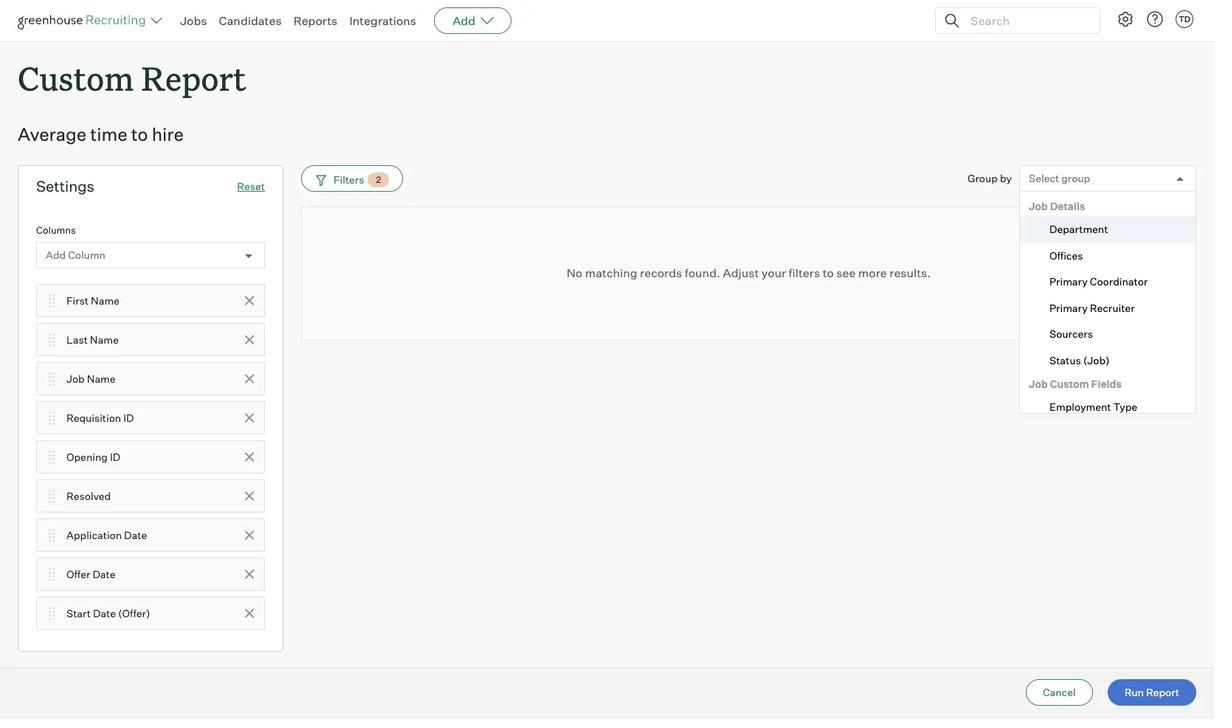 Task type: locate. For each thing, give the bounding box(es) containing it.
1 vertical spatial date
[[93, 568, 116, 581]]

opening id
[[66, 451, 120, 463]]

primary for primary coordinator
[[1050, 276, 1088, 288]]

no matching records found. adjust your filters to see more results.
[[567, 266, 931, 281]]

matching
[[585, 266, 638, 281]]

more
[[859, 266, 887, 281]]

last
[[66, 334, 88, 346]]

1 vertical spatial report
[[1147, 687, 1180, 699]]

to
[[131, 123, 148, 146], [823, 266, 834, 281]]

offer
[[66, 568, 90, 581]]

1 horizontal spatial to
[[823, 266, 834, 281]]

to left hire
[[131, 123, 148, 146]]

1 vertical spatial name
[[90, 334, 119, 346]]

1 horizontal spatial custom
[[1050, 378, 1090, 391]]

run report button
[[1108, 680, 1197, 707]]

name up the requisition id
[[87, 373, 116, 385]]

0 vertical spatial custom
[[18, 56, 134, 100]]

primary up sourcers
[[1050, 302, 1088, 314]]

1 horizontal spatial add
[[453, 13, 476, 28]]

date right the offer
[[93, 568, 116, 581]]

no matching records found. adjust your filters to see more results. row group
[[301, 207, 1197, 341]]

add for add column
[[46, 249, 66, 262]]

0 vertical spatial to
[[131, 123, 148, 146]]

0 vertical spatial add
[[453, 13, 476, 28]]

id right requisition
[[123, 412, 134, 424]]

start date (offer)
[[66, 607, 150, 620]]

name for first name
[[91, 294, 120, 307]]

0 horizontal spatial to
[[131, 123, 148, 146]]

report for run report
[[1147, 687, 1180, 699]]

hire
[[152, 123, 184, 146]]

1 vertical spatial primary
[[1050, 302, 1088, 314]]

see
[[837, 266, 856, 281]]

1 horizontal spatial id
[[123, 412, 134, 424]]

1 vertical spatial to
[[823, 266, 834, 281]]

offer date
[[66, 568, 116, 581]]

1 horizontal spatial report
[[1147, 687, 1180, 699]]

date right start
[[93, 607, 116, 620]]

primary
[[1050, 276, 1088, 288], [1050, 302, 1088, 314]]

0 vertical spatial name
[[91, 294, 120, 307]]

date right application
[[124, 529, 147, 542]]

report
[[141, 56, 246, 100], [1147, 687, 1180, 699]]

Search text field
[[967, 10, 1087, 31]]

0 horizontal spatial custom
[[18, 56, 134, 100]]

name right last
[[90, 334, 119, 346]]

fields
[[1092, 378, 1122, 391]]

0 horizontal spatial add
[[46, 249, 66, 262]]

report inside button
[[1147, 687, 1180, 699]]

1 vertical spatial id
[[110, 451, 120, 463]]

add inside popup button
[[453, 13, 476, 28]]

average time to hire
[[18, 123, 184, 146]]

id for opening id
[[110, 451, 120, 463]]

last name
[[66, 334, 119, 346]]

reports
[[294, 13, 338, 28]]

custom down greenhouse recruiting image
[[18, 56, 134, 100]]

requisition id
[[66, 412, 134, 424]]

reports link
[[294, 13, 338, 28]]

primary down "offices"
[[1050, 276, 1088, 288]]

report right run
[[1147, 687, 1180, 699]]

filters
[[334, 173, 364, 186]]

to left "see" at the top right of page
[[823, 266, 834, 281]]

primary recruiter
[[1050, 302, 1135, 314]]

job
[[1029, 200, 1048, 213], [66, 373, 85, 385], [1029, 378, 1048, 391]]

candidates link
[[219, 13, 282, 28]]

first
[[66, 294, 89, 307]]

1 vertical spatial add
[[46, 249, 66, 262]]

2 primary from the top
[[1050, 302, 1088, 314]]

jobs link
[[180, 13, 207, 28]]

0 horizontal spatial report
[[141, 56, 246, 100]]

custom down status
[[1050, 378, 1090, 391]]

configure image
[[1117, 10, 1135, 28]]

date for start
[[93, 607, 116, 620]]

0 vertical spatial id
[[123, 412, 134, 424]]

cancel button
[[1026, 680, 1093, 707]]

0 vertical spatial date
[[124, 529, 147, 542]]

columns
[[36, 225, 76, 236]]

custom
[[18, 56, 134, 100], [1050, 378, 1090, 391]]

id
[[123, 412, 134, 424], [110, 451, 120, 463]]

0 vertical spatial primary
[[1050, 276, 1088, 288]]

2 vertical spatial name
[[87, 373, 116, 385]]

reset
[[237, 180, 265, 193]]

name
[[91, 294, 120, 307], [90, 334, 119, 346], [87, 373, 116, 385]]

found.
[[685, 266, 721, 281]]

job for job custom fields
[[1029, 378, 1048, 391]]

id for requisition id
[[123, 412, 134, 424]]

reset link
[[237, 180, 265, 193]]

jobs
[[180, 13, 207, 28]]

id right 'opening' at bottom left
[[110, 451, 120, 463]]

name right first
[[91, 294, 120, 307]]

start
[[66, 607, 91, 620]]

add
[[453, 13, 476, 28], [46, 249, 66, 262]]

date
[[124, 529, 147, 542], [93, 568, 116, 581], [93, 607, 116, 620]]

group by
[[968, 172, 1012, 185]]

1 primary from the top
[[1050, 276, 1088, 288]]

0 horizontal spatial id
[[110, 451, 120, 463]]

2 vertical spatial date
[[93, 607, 116, 620]]

report down the jobs link
[[141, 56, 246, 100]]

job for job name
[[66, 373, 85, 385]]

td button
[[1173, 7, 1197, 31]]

0 vertical spatial report
[[141, 56, 246, 100]]



Task type: vqa. For each thing, say whether or not it's contained in the screenshot.
0
no



Task type: describe. For each thing, give the bounding box(es) containing it.
department
[[1050, 223, 1109, 236]]

td
[[1179, 14, 1191, 24]]

results.
[[890, 266, 931, 281]]

cancel
[[1043, 687, 1076, 699]]

job custom fields
[[1029, 378, 1122, 391]]

add for add
[[453, 13, 476, 28]]

job details
[[1029, 200, 1086, 213]]

(job)
[[1084, 354, 1110, 367]]

custom report
[[18, 56, 246, 100]]

primary for primary recruiter
[[1050, 302, 1088, 314]]

your
[[762, 266, 786, 281]]

td button
[[1176, 10, 1194, 28]]

employment
[[1050, 401, 1112, 414]]

filters
[[789, 266, 820, 281]]

first name
[[66, 294, 120, 307]]

date for application
[[124, 529, 147, 542]]

report for custom report
[[141, 56, 246, 100]]

run report
[[1125, 687, 1180, 699]]

status
[[1050, 354, 1082, 367]]

integrations
[[350, 13, 417, 28]]

filter image
[[314, 174, 326, 186]]

details
[[1050, 200, 1086, 213]]

job name
[[66, 373, 116, 385]]

name for last name
[[90, 334, 119, 346]]

name for job name
[[87, 373, 116, 385]]

greenhouse recruiting image
[[18, 12, 151, 30]]

status (job)
[[1050, 354, 1110, 367]]

requisition
[[66, 412, 121, 424]]

job for job details
[[1029, 200, 1048, 213]]

group
[[1062, 172, 1091, 185]]

(offer)
[[118, 607, 150, 620]]

recruiter
[[1090, 302, 1135, 314]]

application date
[[66, 529, 147, 542]]

application
[[66, 529, 122, 542]]

2
[[376, 174, 381, 185]]

employment type
[[1050, 401, 1138, 414]]

resolved
[[66, 490, 111, 503]]

select group
[[1029, 172, 1091, 185]]

run
[[1125, 687, 1144, 699]]

offices
[[1050, 249, 1084, 262]]

1 vertical spatial custom
[[1050, 378, 1090, 391]]

by
[[1000, 172, 1012, 185]]

date for offer
[[93, 568, 116, 581]]

column
[[68, 249, 106, 262]]

no
[[567, 266, 583, 281]]

opening
[[66, 451, 108, 463]]

group
[[968, 172, 998, 185]]

average
[[18, 123, 86, 146]]

primary coordinator
[[1050, 276, 1148, 288]]

sourcers
[[1050, 328, 1094, 341]]

select
[[1029, 172, 1060, 185]]

adjust
[[723, 266, 759, 281]]

settings
[[36, 177, 94, 196]]

add column
[[46, 249, 106, 262]]

to inside row group
[[823, 266, 834, 281]]

add button
[[434, 7, 512, 34]]

coordinator
[[1090, 276, 1148, 288]]

candidates
[[219, 13, 282, 28]]

integrations link
[[350, 13, 417, 28]]

time
[[90, 123, 127, 146]]

records
[[640, 266, 683, 281]]

type
[[1114, 401, 1138, 414]]



